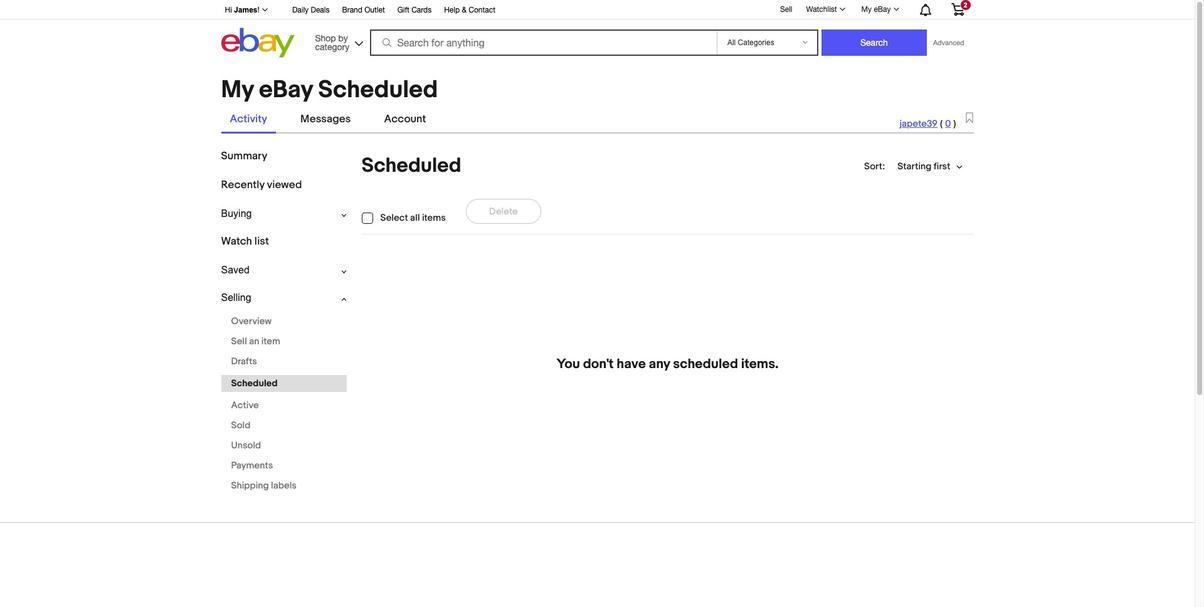 Task type: vqa. For each thing, say whether or not it's contained in the screenshot.
Shop by category dropdown button
yes



Task type: locate. For each thing, give the bounding box(es) containing it.
help
[[444, 6, 460, 14]]

an
[[249, 336, 259, 348]]

items
[[422, 212, 446, 224]]

delete
[[489, 205, 518, 217]]

!
[[257, 6, 260, 14]]

my right watchlist link
[[862, 5, 872, 14]]

0 horizontal spatial sell
[[231, 336, 247, 348]]

delete button
[[466, 199, 541, 224]]

my ebay scheduled
[[221, 75, 438, 105]]

ebay for my ebay scheduled
[[259, 75, 313, 105]]

buying
[[221, 208, 252, 219]]

sold link
[[221, 419, 347, 432]]

overview
[[231, 316, 272, 327]]

shop by category button
[[309, 28, 366, 55]]

sell left watchlist in the top right of the page
[[780, 5, 792, 14]]

0 horizontal spatial my
[[221, 75, 254, 105]]

scheduled up active at the bottom
[[231, 378, 278, 390]]

1 vertical spatial scheduled
[[362, 154, 461, 178]]

unsold link
[[221, 439, 347, 452]]

daily deals
[[292, 6, 330, 14]]

contact
[[469, 6, 495, 14]]

selling button
[[221, 292, 347, 304]]

brand outlet link
[[342, 4, 385, 18]]

0 vertical spatial my
[[862, 5, 872, 14]]

hi
[[225, 6, 232, 14]]

scheduled link
[[221, 375, 347, 392]]

0 vertical spatial scheduled
[[318, 75, 438, 105]]

saved button
[[221, 264, 347, 276]]

1 horizontal spatial ebay
[[874, 5, 891, 14]]

recently viewed link
[[221, 179, 302, 191]]

1 vertical spatial ebay
[[259, 75, 313, 105]]

1 horizontal spatial sell
[[780, 5, 792, 14]]

1 horizontal spatial my
[[862, 5, 872, 14]]

watchlist
[[806, 5, 837, 14]]

you don't have any scheduled items.
[[557, 356, 779, 373]]

starting first
[[898, 160, 951, 172]]

sell left an on the left bottom of page
[[231, 336, 247, 348]]

ebay for my ebay
[[874, 5, 891, 14]]

0 horizontal spatial ebay
[[259, 75, 313, 105]]

None submit
[[822, 29, 927, 56]]

shipping
[[231, 480, 269, 492]]

buying button
[[221, 208, 347, 220]]

saved
[[221, 264, 250, 275]]

daily
[[292, 6, 309, 14]]

watchlist link
[[799, 2, 851, 17]]

account link
[[375, 107, 435, 132]]

help & contact
[[444, 6, 495, 14]]

ebay
[[874, 5, 891, 14], [259, 75, 313, 105]]

japete39 link
[[900, 118, 938, 130]]

my
[[862, 5, 872, 14], [221, 75, 254, 105]]

ebay right watchlist link
[[874, 5, 891, 14]]

my inside account 'navigation'
[[862, 5, 872, 14]]

2 vertical spatial scheduled
[[231, 378, 278, 390]]

scheduled down account link at the left of page
[[362, 154, 461, 178]]

any
[[649, 356, 670, 373]]

item
[[261, 336, 280, 348]]

payments link
[[221, 459, 347, 472]]

scheduled up account
[[318, 75, 438, 105]]

scheduled
[[318, 75, 438, 105], [362, 154, 461, 178], [231, 378, 278, 390]]

james
[[234, 6, 257, 14]]

recently viewed
[[221, 179, 302, 191]]

my up activity
[[221, 75, 254, 105]]

advanced link
[[927, 30, 971, 55]]

ebay up activity
[[259, 75, 313, 105]]

ebay inside the my ebay link
[[874, 5, 891, 14]]

watch
[[221, 235, 252, 248]]

1 vertical spatial sell
[[231, 336, 247, 348]]

sell inside account 'navigation'
[[780, 5, 792, 14]]

Search for anything text field
[[372, 31, 714, 55]]

sell for sell
[[780, 5, 792, 14]]

0 vertical spatial ebay
[[874, 5, 891, 14]]

daily deals link
[[292, 4, 330, 18]]

sell for sell an item
[[231, 336, 247, 348]]

scheduled
[[673, 356, 738, 373]]

items.
[[741, 356, 779, 373]]

1 vertical spatial my
[[221, 75, 254, 105]]

0 vertical spatial sell
[[780, 5, 792, 14]]

active
[[231, 400, 259, 412]]

my ebay link
[[855, 2, 905, 17]]

gift cards
[[397, 6, 432, 14]]

sell an item link
[[221, 335, 347, 348]]

deals
[[311, 6, 330, 14]]



Task type: describe. For each thing, give the bounding box(es) containing it.
payments
[[231, 460, 273, 472]]

activity
[[230, 113, 267, 126]]

unsold
[[231, 440, 261, 452]]

select all items
[[380, 212, 446, 224]]

sold
[[231, 420, 250, 432]]

japete39
[[900, 118, 938, 130]]

account navigation
[[218, 0, 974, 19]]

shipping labels
[[231, 480, 297, 492]]

sort:
[[864, 160, 885, 172]]

active link
[[221, 399, 347, 412]]

&
[[462, 6, 467, 14]]

summary link
[[221, 150, 267, 163]]

category
[[315, 42, 349, 52]]

labels
[[271, 480, 297, 492]]

brand
[[342, 6, 362, 14]]

first
[[934, 160, 951, 172]]

none submit inside shop by category banner
[[822, 29, 927, 56]]

advanced
[[933, 39, 964, 46]]

selling
[[221, 292, 251, 303]]

list
[[254, 235, 269, 248]]

account
[[384, 113, 426, 126]]

messages
[[300, 113, 351, 126]]

cards
[[412, 6, 432, 14]]

summary
[[221, 150, 267, 163]]

2
[[964, 1, 967, 9]]

0
[[945, 118, 951, 130]]

gift cards link
[[397, 4, 432, 18]]

drafts link
[[221, 355, 347, 368]]

don't
[[583, 356, 614, 373]]

hi james !
[[225, 6, 260, 14]]

sell an item
[[231, 336, 280, 348]]

gift
[[397, 6, 409, 14]]

messages link
[[292, 107, 360, 132]]

drafts
[[231, 356, 257, 368]]

my for my ebay
[[862, 5, 872, 14]]

shop by category
[[315, 33, 349, 52]]

help & contact link
[[444, 4, 495, 18]]

have
[[617, 356, 646, 373]]

activity link
[[221, 107, 276, 132]]

viewed
[[267, 179, 302, 191]]

make scheduled your my ebay homepage image
[[966, 112, 973, 124]]

by
[[338, 33, 348, 43]]

watch list
[[221, 235, 269, 248]]

my for my ebay scheduled
[[221, 75, 254, 105]]

shop by category banner
[[218, 0, 974, 61]]

sell link
[[775, 5, 798, 14]]

recently
[[221, 179, 265, 191]]

all
[[410, 212, 420, 224]]

you
[[557, 356, 580, 373]]

shipping labels link
[[221, 479, 347, 492]]

my ebay
[[862, 5, 891, 14]]

0 link
[[945, 118, 951, 130]]

starting
[[898, 160, 932, 172]]

shop
[[315, 33, 336, 43]]

scheduled inside scheduled link
[[231, 378, 278, 390]]

select
[[380, 212, 408, 224]]

watch list link
[[221, 235, 269, 248]]

starting first button
[[887, 154, 974, 179]]

outlet
[[365, 6, 385, 14]]

overview link
[[221, 315, 347, 328]]

brand outlet
[[342, 6, 385, 14]]

2 link
[[944, 0, 972, 18]]



